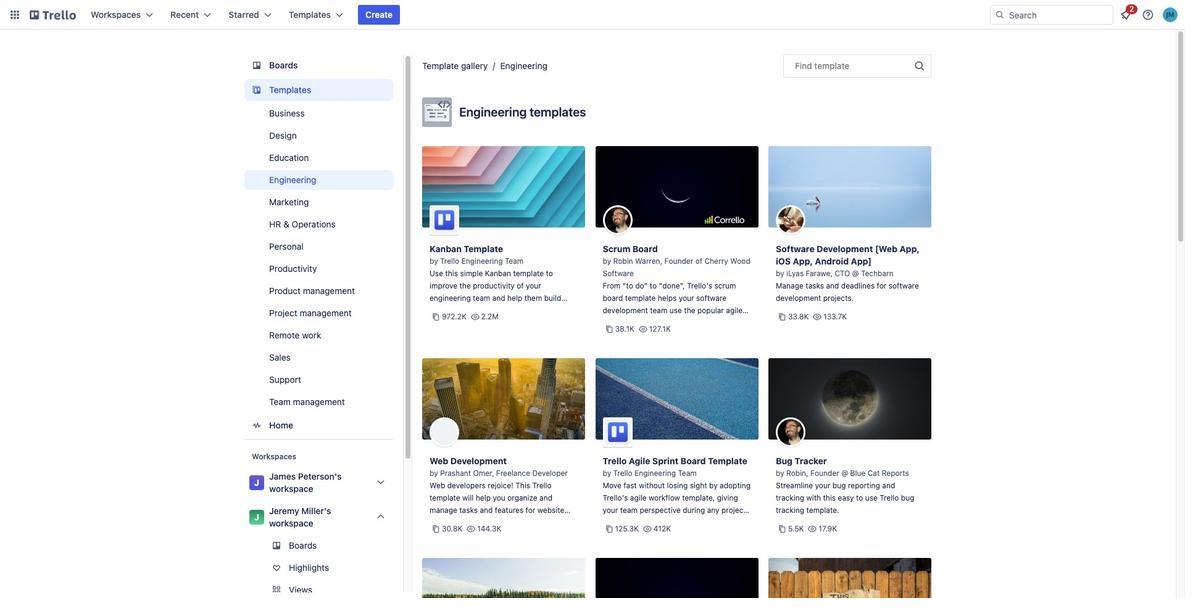 Task type: describe. For each thing, give the bounding box(es) containing it.
miller's
[[302, 506, 331, 517]]

your inside kanban template by trello engineering team use this simple kanban template to improve the productivity of your engineering team and help them build better products, faster.
[[526, 282, 541, 291]]

your inside bug tracker by robin, founder @ blue cat reports streamline your bug reporting and tracking with this easy to use trello bug tracking template.
[[815, 482, 831, 491]]

easy
[[838, 494, 854, 503]]

templates
[[530, 105, 586, 119]]

perspective
[[640, 506, 681, 515]]

this inside kanban template by trello engineering team use this simple kanban template to improve the productivity of your engineering team and help them build better products, faster.
[[445, 269, 458, 278]]

development for freelance
[[451, 456, 507, 467]]

farawe,
[[806, 269, 833, 278]]

trello's inside trello agile sprint board template by trello engineering team move fast without losing sight by adopting trello's agile workflow template, giving your team perspective during any project management situation.
[[603, 494, 628, 503]]

management for product management
[[303, 286, 355, 296]]

for inside "software development [web app, ios app, android app] by ilyas farawe, cto @ techbarn manage tasks and deadlines for software development projects."
[[877, 282, 887, 291]]

by right the sight
[[709, 482, 718, 491]]

wood
[[730, 257, 751, 266]]

development inside web development by prashant omer, freelance developer web developers rejoice! this trello template will help you organize and manage tasks and features for website development and other projects.
[[430, 519, 475, 528]]

sales
[[269, 353, 291, 363]]

trello engineering team image
[[603, 418, 632, 448]]

developer
[[532, 469, 568, 478]]

boards for views
[[289, 541, 317, 551]]

search image
[[995, 10, 1005, 20]]

by inside "software development [web app, ios app, android app] by ilyas farawe, cto @ techbarn manage tasks and deadlines for software development projects."
[[776, 269, 784, 278]]

support link
[[244, 370, 393, 390]]

engineering inside trello agile sprint board template by trello engineering team move fast without losing sight by adopting trello's agile workflow template, giving your team perspective during any project management situation.
[[635, 469, 676, 478]]

create button
[[358, 5, 400, 25]]

template inside trello agile sprint board template by trello engineering team move fast without losing sight by adopting trello's agile workflow template, giving your team perspective during any project management situation.
[[708, 456, 748, 467]]

without
[[639, 482, 665, 491]]

them
[[525, 294, 542, 303]]

of inside scrum board by robin warren, founder of cherry wood software from "to do" to "done", trello's scrum board template helps your software development team use the popular agile framework to finish work faster.
[[696, 257, 703, 266]]

sight
[[690, 482, 707, 491]]

agile inside trello agile sprint board template by trello engineering team move fast without losing sight by adopting trello's agile workflow template, giving your team perspective during any project management situation.
[[630, 494, 647, 503]]

will
[[462, 494, 474, 503]]

by inside scrum board by robin warren, founder of cherry wood software from "to do" to "done", trello's scrum board template helps your software development team use the popular agile framework to finish work faster.
[[603, 257, 611, 266]]

board inside scrum board by robin warren, founder of cherry wood software from "to do" to "done", trello's scrum board template helps your software development team use the popular agile framework to finish work faster.
[[633, 244, 658, 254]]

0 vertical spatial template
[[422, 61, 459, 71]]

warren,
[[635, 257, 663, 266]]

2 tracking from the top
[[776, 506, 804, 515]]

from
[[603, 282, 621, 291]]

help inside kanban template by trello engineering team use this simple kanban template to improve the productivity of your engineering team and help them build better products, faster.
[[507, 294, 522, 303]]

the inside kanban template by trello engineering team use this simple kanban template to improve the productivity of your engineering team and help them build better products, faster.
[[460, 282, 471, 291]]

board
[[603, 294, 623, 303]]

tasks inside web development by prashant omer, freelance developer web developers rejoice! this trello template will help you organize and manage tasks and features for website development and other projects.
[[459, 506, 478, 515]]

productivity
[[269, 264, 317, 274]]

by up move
[[603, 469, 611, 478]]

software development [web app, ios app, android app] by ilyas farawe, cto @ techbarn manage tasks and deadlines for software development projects.
[[776, 244, 920, 303]]

development for app,
[[817, 244, 873, 254]]

any
[[707, 506, 720, 515]]

team inside kanban template by trello engineering team use this simple kanban template to improve the productivity of your engineering team and help them build better products, faster.
[[505, 257, 524, 266]]

rejoice!
[[488, 482, 514, 491]]

127.1k
[[649, 325, 671, 334]]

template,
[[682, 494, 715, 503]]

help inside web development by prashant omer, freelance developer web developers rejoice! this trello template will help you organize and manage tasks and features for website development and other projects.
[[476, 494, 491, 503]]

template board image
[[249, 83, 264, 98]]

scrum board by robin warren, founder of cherry wood software from "to do" to "done", trello's scrum board template helps your software development team use the popular agile framework to finish work faster.
[[603, 244, 751, 328]]

scrum
[[603, 244, 631, 254]]

build
[[544, 294, 561, 303]]

jeremy miller's workspace
[[269, 506, 331, 529]]

boards link for home
[[244, 54, 393, 77]]

cherry
[[705, 257, 728, 266]]

tasks inside "software development [web app, ios app, android app] by ilyas farawe, cto @ techbarn manage tasks and deadlines for software development projects."
[[806, 282, 824, 291]]

template inside scrum board by robin warren, founder of cherry wood software from "to do" to "done", trello's scrum board template helps your software development team use the popular agile framework to finish work faster.
[[625, 294, 656, 303]]

products,
[[453, 306, 486, 315]]

adopting
[[720, 482, 751, 491]]

product management
[[269, 286, 355, 296]]

remote
[[269, 330, 300, 341]]

ilyas farawe, cto @ techbarn image
[[776, 206, 806, 235]]

your inside scrum board by robin warren, founder of cherry wood software from "to do" to "done", trello's scrum board template helps your software development team use the popular agile framework to finish work faster.
[[679, 294, 694, 303]]

to left finish
[[642, 319, 649, 328]]

and inside bug tracker by robin, founder @ blue cat reports streamline your bug reporting and tracking with this easy to use trello bug tracking template.
[[882, 482, 895, 491]]

engineering templates
[[459, 105, 586, 119]]

by inside kanban template by trello engineering team use this simple kanban template to improve the productivity of your engineering team and help them build better products, faster.
[[430, 257, 438, 266]]

engineering up engineering templates
[[500, 61, 548, 71]]

techbarn
[[861, 269, 894, 278]]

templates inside templates popup button
[[289, 9, 331, 20]]

workspace for jeremy
[[269, 519, 313, 529]]

972.2k
[[442, 312, 467, 322]]

development inside "software development [web app, ios app, android app] by ilyas farawe, cto @ techbarn manage tasks and deadlines for software development projects."
[[776, 294, 821, 303]]

prashant
[[440, 469, 471, 478]]

fast
[[624, 482, 637, 491]]

ios
[[776, 256, 791, 267]]

design link
[[244, 126, 393, 146]]

software inside "software development [web app, ios app, android app] by ilyas farawe, cto @ techbarn manage tasks and deadlines for software development projects."
[[776, 244, 815, 254]]

team management
[[269, 397, 345, 407]]

by inside web development by prashant omer, freelance developer web developers rejoice! this trello template will help you organize and manage tasks and features for website development and other projects.
[[430, 469, 438, 478]]

remote work
[[269, 330, 321, 341]]

133.7k
[[824, 312, 847, 322]]

sales link
[[244, 348, 393, 368]]

operations
[[292, 219, 336, 230]]

improve
[[430, 282, 458, 291]]

@ inside "software development [web app, ios app, android app] by ilyas farawe, cto @ techbarn manage tasks and deadlines for software development projects."
[[852, 269, 859, 278]]

template inside find template field
[[815, 61, 850, 71]]

and inside "software development [web app, ios app, android app] by ilyas farawe, cto @ techbarn manage tasks and deadlines for software development projects."
[[826, 282, 839, 291]]

highlights
[[289, 563, 329, 574]]

james
[[269, 472, 296, 482]]

projects. inside web development by prashant omer, freelance developer web developers rejoice! this trello template will help you organize and manage tasks and features for website development and other projects.
[[513, 519, 543, 528]]

kanban template by trello engineering team use this simple kanban template to improve the productivity of your engineering team and help them build better products, faster.
[[430, 244, 561, 315]]

james peterson's workspace
[[269, 472, 342, 495]]

home
[[269, 420, 293, 431]]

2 web from the top
[[430, 482, 445, 491]]

helps
[[658, 294, 677, 303]]

views
[[289, 585, 312, 596]]

1 horizontal spatial kanban
[[485, 269, 511, 278]]

trello up fast
[[613, 469, 633, 478]]

product
[[269, 286, 301, 296]]

better
[[430, 306, 451, 315]]

engineering down gallery
[[459, 105, 527, 119]]

1 horizontal spatial engineering link
[[500, 61, 548, 71]]

2 notifications image
[[1119, 7, 1133, 22]]

productivity link
[[244, 259, 393, 279]]

bug
[[776, 456, 793, 467]]

organize
[[508, 494, 538, 503]]

template inside kanban template by trello engineering team use this simple kanban template to improve the productivity of your engineering team and help them build better products, faster.
[[464, 244, 503, 254]]

144.3k
[[477, 525, 502, 534]]

j for jeremy
[[254, 512, 259, 523]]

reports
[[882, 469, 909, 478]]

prashant omer, freelance developer image
[[430, 418, 459, 448]]

omer,
[[473, 469, 494, 478]]

workflow
[[649, 494, 680, 503]]

business link
[[244, 104, 393, 123]]

and down you on the bottom
[[480, 506, 493, 515]]

2.2m
[[481, 312, 499, 322]]

app]
[[851, 256, 872, 267]]

support
[[269, 375, 301, 385]]

faster. inside kanban template by trello engineering team use this simple kanban template to improve the productivity of your engineering team and help them build better products, faster.
[[488, 306, 510, 315]]

views link
[[244, 581, 406, 599]]

simple
[[460, 269, 483, 278]]

with
[[807, 494, 821, 503]]

boards for home
[[269, 60, 298, 70]]

popular
[[698, 306, 724, 315]]

template inside kanban template by trello engineering team use this simple kanban template to improve the productivity of your engineering team and help them build better products, faster.
[[513, 269, 544, 278]]

freelance
[[496, 469, 530, 478]]

features
[[495, 506, 524, 515]]

robin, founder @ blue cat reports image
[[776, 418, 806, 448]]

finish
[[651, 319, 670, 328]]

the inside scrum board by robin warren, founder of cherry wood software from "to do" to "done", trello's scrum board template helps your software development team use the popular agile framework to finish work faster.
[[684, 306, 695, 315]]

for inside web development by prashant omer, freelance developer web developers rejoice! this trello template will help you organize and manage tasks and features for website development and other projects.
[[526, 506, 535, 515]]

bug tracker by robin, founder @ blue cat reports streamline your bug reporting and tracking with this easy to use trello bug tracking template.
[[776, 456, 915, 515]]

17.9k
[[819, 525, 837, 534]]

your inside trello agile sprint board template by trello engineering team move fast without losing sight by adopting trello's agile workflow template, giving your team perspective during any project management situation.
[[603, 506, 618, 515]]

template gallery
[[422, 61, 488, 71]]

team inside trello agile sprint board template by trello engineering team move fast without losing sight by adopting trello's agile workflow template, giving your team perspective during any project management situation.
[[678, 469, 697, 478]]

recent button
[[163, 5, 219, 25]]

cat
[[868, 469, 880, 478]]

business
[[269, 108, 305, 119]]



Task type: locate. For each thing, give the bounding box(es) containing it.
education
[[269, 152, 309, 163]]

0 vertical spatial tracking
[[776, 494, 804, 503]]

trello's down move
[[603, 494, 628, 503]]

1 vertical spatial tracking
[[776, 506, 804, 515]]

template down do"
[[625, 294, 656, 303]]

0 vertical spatial development
[[817, 244, 873, 254]]

2 horizontal spatial template
[[708, 456, 748, 467]]

management for team management
[[293, 397, 345, 407]]

this up improve
[[445, 269, 458, 278]]

software down robin at top
[[603, 269, 634, 278]]

j left jeremy
[[254, 512, 259, 523]]

trello inside kanban template by trello engineering team use this simple kanban template to improve the productivity of your engineering team and help them build better products, faster.
[[440, 257, 459, 266]]

by down ios
[[776, 269, 784, 278]]

education link
[[244, 148, 393, 168]]

jeremy
[[269, 506, 299, 517]]

management down product management "link"
[[300, 308, 352, 319]]

remote work link
[[244, 326, 393, 346]]

1 vertical spatial the
[[684, 306, 695, 315]]

2 vertical spatial team
[[678, 469, 697, 478]]

the
[[460, 282, 471, 291], [684, 306, 695, 315]]

workspace inside jeremy miller's workspace
[[269, 519, 313, 529]]

work right finish
[[672, 319, 689, 328]]

0 vertical spatial projects.
[[823, 294, 854, 303]]

workspace inside james peterson's workspace
[[269, 484, 313, 495]]

faster. down popular
[[691, 319, 713, 328]]

to
[[546, 269, 553, 278], [650, 282, 657, 291], [642, 319, 649, 328], [856, 494, 863, 503]]

to right do"
[[650, 282, 657, 291]]

trello
[[440, 257, 459, 266], [603, 456, 627, 467], [613, 469, 633, 478], [532, 482, 552, 491], [880, 494, 899, 503]]

1 vertical spatial team
[[269, 397, 291, 407]]

boards up highlights
[[289, 541, 317, 551]]

j left james
[[254, 478, 259, 488]]

engineering inside kanban template by trello engineering team use this simple kanban template to improve the productivity of your engineering team and help them build better products, faster.
[[461, 257, 503, 266]]

Search field
[[1005, 6, 1113, 24]]

trello's left scrum
[[687, 282, 712, 291]]

1 vertical spatial workspaces
[[252, 453, 296, 462]]

developers
[[447, 482, 486, 491]]

template up manage
[[430, 494, 460, 503]]

personal
[[269, 241, 304, 252]]

0 horizontal spatial of
[[517, 282, 524, 291]]

boards right board image
[[269, 60, 298, 70]]

0 vertical spatial software
[[889, 282, 919, 291]]

by left prashant
[[430, 469, 438, 478]]

0 vertical spatial app,
[[900, 244, 920, 254]]

1 vertical spatial templates
[[269, 85, 311, 95]]

0 horizontal spatial projects.
[[513, 519, 543, 528]]

use down reporting
[[865, 494, 878, 503]]

0 horizontal spatial use
[[670, 306, 682, 315]]

agile inside scrum board by robin warren, founder of cherry wood software from "to do" to "done", trello's scrum board template helps your software development team use the popular agile framework to finish work faster.
[[726, 306, 743, 315]]

scrum
[[715, 282, 736, 291]]

engineering
[[430, 294, 471, 303]]

work inside scrum board by robin warren, founder of cherry wood software from "to do" to "done", trello's scrum board template helps your software development team use the popular agile framework to finish work faster.
[[672, 319, 689, 328]]

faster. down productivity
[[488, 306, 510, 315]]

1 vertical spatial work
[[302, 330, 321, 341]]

losing
[[667, 482, 688, 491]]

1 horizontal spatial agile
[[726, 306, 743, 315]]

work
[[672, 319, 689, 328], [302, 330, 321, 341]]

33.8k
[[788, 312, 809, 322]]

recent
[[170, 9, 199, 20]]

0 vertical spatial team
[[505, 257, 524, 266]]

0 horizontal spatial software
[[696, 294, 727, 303]]

development inside "software development [web app, ios app, android app] by ilyas farawe, cto @ techbarn manage tasks and deadlines for software development projects."
[[817, 244, 873, 254]]

software inside scrum board by robin warren, founder of cherry wood software from "to do" to "done", trello's scrum board template helps your software development team use the popular agile framework to finish work faster.
[[696, 294, 727, 303]]

1 horizontal spatial development
[[603, 306, 648, 315]]

1 vertical spatial trello's
[[603, 494, 628, 503]]

engineering up simple
[[461, 257, 503, 266]]

0 horizontal spatial development
[[430, 519, 475, 528]]

[web
[[875, 244, 898, 254]]

1 horizontal spatial @
[[852, 269, 859, 278]]

trello down reports
[[880, 494, 899, 503]]

0 horizontal spatial board
[[633, 244, 658, 254]]

primary element
[[0, 0, 1185, 30]]

1 vertical spatial development
[[603, 306, 648, 315]]

1 web from the top
[[430, 456, 448, 467]]

templates up business
[[269, 85, 311, 95]]

by inside bug tracker by robin, founder @ blue cat reports streamline your bug reporting and tracking with this easy to use trello bug tracking template.
[[776, 469, 784, 478]]

web development by prashant omer, freelance developer web developers rejoice! this trello template will help you organize and manage tasks and features for website development and other projects.
[[430, 456, 568, 528]]

hr
[[269, 219, 281, 230]]

project management link
[[244, 304, 393, 323]]

kanban up productivity
[[485, 269, 511, 278]]

0 vertical spatial bug
[[833, 482, 846, 491]]

0 horizontal spatial template
[[422, 61, 459, 71]]

0 vertical spatial @
[[852, 269, 859, 278]]

manage
[[776, 282, 804, 291]]

0 vertical spatial this
[[445, 269, 458, 278]]

by
[[430, 257, 438, 266], [603, 257, 611, 266], [776, 269, 784, 278], [430, 469, 438, 478], [603, 469, 611, 478], [776, 469, 784, 478], [709, 482, 718, 491]]

management
[[303, 286, 355, 296], [300, 308, 352, 319], [293, 397, 345, 407], [603, 519, 648, 528]]

peterson's
[[298, 472, 342, 482]]

and
[[826, 282, 839, 291], [492, 294, 505, 303], [882, 482, 895, 491], [540, 494, 553, 503], [480, 506, 493, 515], [477, 519, 490, 528]]

boards link
[[244, 54, 393, 77], [244, 536, 393, 556]]

founder inside scrum board by robin warren, founder of cherry wood software from "to do" to "done", trello's scrum board template helps your software development team use the popular agile framework to finish work faster.
[[665, 257, 693, 266]]

@ up "deadlines"
[[852, 269, 859, 278]]

1 vertical spatial team
[[650, 306, 668, 315]]

0 vertical spatial engineering link
[[500, 61, 548, 71]]

2 horizontal spatial team
[[650, 306, 668, 315]]

your up them
[[526, 282, 541, 291]]

help left them
[[507, 294, 522, 303]]

of right productivity
[[517, 282, 524, 291]]

0 horizontal spatial team
[[269, 397, 291, 407]]

team up finish
[[650, 306, 668, 315]]

bug up "easy"
[[833, 482, 846, 491]]

and inside kanban template by trello engineering team use this simple kanban template to improve the productivity of your engineering team and help them build better products, faster.
[[492, 294, 505, 303]]

board up the sight
[[681, 456, 706, 467]]

management down perspective
[[603, 519, 648, 528]]

team management link
[[244, 393, 393, 412]]

tracking
[[776, 494, 804, 503], [776, 506, 804, 515]]

1 vertical spatial development
[[451, 456, 507, 467]]

software up popular
[[696, 294, 727, 303]]

projects. up 133.7k
[[823, 294, 854, 303]]

templates right starred popup button
[[289, 9, 331, 20]]

0 horizontal spatial tasks
[[459, 506, 478, 515]]

deadlines
[[841, 282, 875, 291]]

1 vertical spatial @
[[842, 469, 848, 478]]

template up adopting
[[708, 456, 748, 467]]

by down scrum
[[603, 257, 611, 266]]

tasks down will
[[459, 506, 478, 515]]

0 vertical spatial development
[[776, 294, 821, 303]]

tracker
[[795, 456, 827, 467]]

0 vertical spatial help
[[507, 294, 522, 303]]

1 vertical spatial kanban
[[485, 269, 511, 278]]

board image
[[249, 58, 264, 73]]

1 horizontal spatial use
[[865, 494, 878, 503]]

0 horizontal spatial @
[[842, 469, 848, 478]]

your down "done",
[[679, 294, 694, 303]]

1 horizontal spatial app,
[[900, 244, 920, 254]]

web up prashant
[[430, 456, 448, 467]]

cto
[[835, 269, 850, 278]]

trello's inside scrum board by robin warren, founder of cherry wood software from "to do" to "done", trello's scrum board template helps your software development team use the popular agile framework to finish work faster.
[[687, 282, 712, 291]]

software inside "software development [web app, ios app, android app] by ilyas farawe, cto @ techbarn manage tasks and deadlines for software development projects."
[[889, 282, 919, 291]]

1 horizontal spatial work
[[672, 319, 689, 328]]

use inside scrum board by robin warren, founder of cherry wood software from "to do" to "done", trello's scrum board template helps your software development team use the popular agile framework to finish work faster.
[[670, 306, 682, 315]]

template gallery link
[[422, 61, 488, 71]]

templates inside templates link
[[269, 85, 311, 95]]

move
[[603, 482, 622, 491]]

1 workspace from the top
[[269, 484, 313, 495]]

workspaces
[[91, 9, 141, 20], [252, 453, 296, 462]]

engineering link up engineering templates
[[500, 61, 548, 71]]

1 horizontal spatial software
[[776, 244, 815, 254]]

situation.
[[650, 519, 683, 528]]

gallery
[[461, 61, 488, 71]]

starred button
[[221, 5, 279, 25]]

engineering link
[[500, 61, 548, 71], [244, 170, 393, 190]]

&
[[283, 219, 289, 230]]

0 vertical spatial workspace
[[269, 484, 313, 495]]

1 vertical spatial this
[[823, 494, 836, 503]]

1 horizontal spatial for
[[877, 282, 887, 291]]

0 vertical spatial j
[[254, 478, 259, 488]]

create
[[365, 9, 393, 20]]

@ inside bug tracker by robin, founder @ blue cat reports streamline your bug reporting and tracking with this easy to use trello bug tracking template.
[[842, 469, 848, 478]]

development inside scrum board by robin warren, founder of cherry wood software from "to do" to "done", trello's scrum board template helps your software development team use the popular agile framework to finish work faster.
[[603, 306, 648, 315]]

web down prashant
[[430, 482, 445, 491]]

workspace down james
[[269, 484, 313, 495]]

1 vertical spatial for
[[526, 506, 535, 515]]

1 boards link from the top
[[244, 54, 393, 77]]

open information menu image
[[1142, 9, 1154, 21]]

by up use
[[430, 257, 438, 266]]

trello up use
[[440, 257, 459, 266]]

sprint
[[652, 456, 679, 467]]

agile
[[629, 456, 650, 467]]

1 vertical spatial boards link
[[244, 536, 393, 556]]

412k
[[654, 525, 671, 534]]

30.8k
[[442, 525, 463, 534]]

founder down tracker
[[811, 469, 839, 478]]

boards link for views
[[244, 536, 393, 556]]

and left 'other'
[[477, 519, 490, 528]]

and down reports
[[882, 482, 895, 491]]

home link
[[244, 415, 393, 437]]

use
[[670, 306, 682, 315], [865, 494, 878, 503]]

work down project management
[[302, 330, 321, 341]]

0 horizontal spatial trello's
[[603, 494, 628, 503]]

management inside trello agile sprint board template by trello engineering team move fast without losing sight by adopting trello's agile workflow template, giving your team perspective during any project management situation.
[[603, 519, 648, 528]]

team
[[505, 257, 524, 266], [269, 397, 291, 407], [678, 469, 697, 478]]

1 j from the top
[[254, 478, 259, 488]]

of inside kanban template by trello engineering team use this simple kanban template to improve the productivity of your engineering team and help them build better products, faster.
[[517, 282, 524, 291]]

@ left blue
[[842, 469, 848, 478]]

development
[[776, 294, 821, 303], [603, 306, 648, 315], [430, 519, 475, 528]]

bug down reports
[[901, 494, 915, 503]]

you
[[493, 494, 505, 503]]

agile right popular
[[726, 306, 743, 315]]

personal link
[[244, 237, 393, 257]]

team up losing
[[678, 469, 697, 478]]

this inside bug tracker by robin, founder @ blue cat reports streamline your bug reporting and tracking with this easy to use trello bug tracking template.
[[823, 494, 836, 503]]

management for project management
[[300, 308, 352, 319]]

development up android
[[817, 244, 873, 254]]

template right find
[[815, 61, 850, 71]]

engineering link down education link
[[244, 170, 393, 190]]

1 vertical spatial of
[[517, 282, 524, 291]]

template up them
[[513, 269, 544, 278]]

1 horizontal spatial of
[[696, 257, 703, 266]]

2 horizontal spatial team
[[678, 469, 697, 478]]

2 boards link from the top
[[244, 536, 393, 556]]

agile down fast
[[630, 494, 647, 503]]

1 horizontal spatial team
[[505, 257, 524, 266]]

board
[[633, 244, 658, 254], [681, 456, 706, 467]]

product management link
[[244, 282, 393, 301]]

software
[[889, 282, 919, 291], [696, 294, 727, 303]]

team inside scrum board by robin warren, founder of cherry wood software from "to do" to "done", trello's scrum board template helps your software development team use the popular agile framework to finish work faster.
[[650, 306, 668, 315]]

trello down developer
[[532, 482, 552, 491]]

find template
[[795, 61, 850, 71]]

0 vertical spatial trello's
[[687, 282, 712, 291]]

tracking up 5.5k
[[776, 506, 804, 515]]

0 horizontal spatial bug
[[833, 482, 846, 491]]

0 vertical spatial software
[[776, 244, 815, 254]]

1 horizontal spatial team
[[620, 506, 638, 515]]

1 vertical spatial help
[[476, 494, 491, 503]]

tasks down farawe,
[[806, 282, 824, 291]]

do"
[[635, 282, 648, 291]]

1 horizontal spatial bug
[[901, 494, 915, 503]]

to inside kanban template by trello engineering team use this simple kanban template to improve the productivity of your engineering team and help them build better products, faster.
[[546, 269, 553, 278]]

management down productivity link
[[303, 286, 355, 296]]

robin,
[[787, 469, 809, 478]]

0 horizontal spatial software
[[603, 269, 634, 278]]

1 vertical spatial app,
[[793, 256, 813, 267]]

1 vertical spatial template
[[464, 244, 503, 254]]

2 workspace from the top
[[269, 519, 313, 529]]

1 horizontal spatial software
[[889, 282, 919, 291]]

workspaces inside 'popup button'
[[91, 9, 141, 20]]

0 vertical spatial tasks
[[806, 282, 824, 291]]

boards link up templates link
[[244, 54, 393, 77]]

0 horizontal spatial kanban
[[430, 244, 462, 254]]

0 horizontal spatial help
[[476, 494, 491, 503]]

team up productivity
[[505, 257, 524, 266]]

template inside web development by prashant omer, freelance developer web developers rejoice! this trello template will help you organize and manage tasks and features for website development and other projects.
[[430, 494, 460, 503]]

0 vertical spatial founder
[[665, 257, 693, 266]]

for down techbarn
[[877, 282, 887, 291]]

projects.
[[823, 294, 854, 303], [513, 519, 543, 528]]

kanban up use
[[430, 244, 462, 254]]

team inside trello agile sprint board template by trello engineering team move fast without losing sight by adopting trello's agile workflow template, giving your team perspective during any project management situation.
[[620, 506, 638, 515]]

template up simple
[[464, 244, 503, 254]]

trello inside bug tracker by robin, founder @ blue cat reports streamline your bug reporting and tracking with this easy to use trello bug tracking template.
[[880, 494, 899, 503]]

0 horizontal spatial faster.
[[488, 306, 510, 315]]

template.
[[807, 506, 839, 515]]

software up ios
[[776, 244, 815, 254]]

faster. inside scrum board by robin warren, founder of cherry wood software from "to do" to "done", trello's scrum board template helps your software development team use the popular agile framework to finish work faster.
[[691, 319, 713, 328]]

app, right [web
[[900, 244, 920, 254]]

"to
[[623, 282, 633, 291]]

workspace down jeremy
[[269, 519, 313, 529]]

productivity
[[473, 282, 515, 291]]

template left gallery
[[422, 61, 459, 71]]

1 vertical spatial tasks
[[459, 506, 478, 515]]

forward image
[[391, 583, 406, 598]]

0 vertical spatial kanban
[[430, 244, 462, 254]]

founder up "done",
[[665, 257, 693, 266]]

trello inside web development by prashant omer, freelance developer web developers rejoice! this trello template will help you organize and manage tasks and features for website development and other projects.
[[532, 482, 552, 491]]

1 vertical spatial software
[[696, 294, 727, 303]]

use inside bug tracker by robin, founder @ blue cat reports streamline your bug reporting and tracking with this easy to use trello bug tracking template.
[[865, 494, 878, 503]]

1 vertical spatial projects.
[[513, 519, 543, 528]]

software
[[776, 244, 815, 254], [603, 269, 634, 278]]

jeremy miller (jeremymiller198) image
[[1163, 7, 1178, 22]]

projects. inside "software development [web app, ios app, android app] by ilyas farawe, cto @ techbarn manage tasks and deadlines for software development projects."
[[823, 294, 854, 303]]

your up with
[[815, 482, 831, 491]]

0 horizontal spatial for
[[526, 506, 535, 515]]

engineering up "marketing"
[[269, 175, 316, 185]]

1 vertical spatial agile
[[630, 494, 647, 503]]

and down productivity
[[492, 294, 505, 303]]

boards link up highlights link
[[244, 536, 393, 556]]

1 horizontal spatial the
[[684, 306, 695, 315]]

j for james
[[254, 478, 259, 488]]

projects. down the "features"
[[513, 519, 543, 528]]

trello left 'agile'
[[603, 456, 627, 467]]

team down the support
[[269, 397, 291, 407]]

0 horizontal spatial this
[[445, 269, 458, 278]]

and down cto
[[826, 282, 839, 291]]

to inside bug tracker by robin, founder @ blue cat reports streamline your bug reporting and tracking with this easy to use trello bug tracking template.
[[856, 494, 863, 503]]

team
[[473, 294, 490, 303], [650, 306, 668, 315], [620, 506, 638, 515]]

app, up ilyas
[[793, 256, 813, 267]]

board inside trello agile sprint board template by trello engineering team move fast without losing sight by adopting trello's agile workflow template, giving your team perspective during any project management situation.
[[681, 456, 706, 467]]

engineering icon image
[[422, 98, 452, 127]]

1 vertical spatial j
[[254, 512, 259, 523]]

the left popular
[[684, 306, 695, 315]]

0 horizontal spatial app,
[[793, 256, 813, 267]]

for down organize
[[526, 506, 535, 515]]

0 horizontal spatial founder
[[665, 257, 693, 266]]

0 vertical spatial for
[[877, 282, 887, 291]]

0 vertical spatial faster.
[[488, 306, 510, 315]]

tracking down "streamline"
[[776, 494, 804, 503]]

blue
[[850, 469, 866, 478]]

use down helps
[[670, 306, 682, 315]]

0 vertical spatial boards link
[[244, 54, 393, 77]]

your down move
[[603, 506, 618, 515]]

1 vertical spatial engineering link
[[244, 170, 393, 190]]

2 horizontal spatial development
[[776, 294, 821, 303]]

team inside kanban template by trello engineering team use this simple kanban template to improve the productivity of your engineering team and help them build better products, faster.
[[473, 294, 490, 303]]

management down support link
[[293, 397, 345, 407]]

other
[[492, 519, 511, 528]]

software down techbarn
[[889, 282, 919, 291]]

trello engineering team image
[[430, 206, 459, 235]]

2 vertical spatial template
[[708, 456, 748, 467]]

0 horizontal spatial agile
[[630, 494, 647, 503]]

"done",
[[659, 282, 685, 291]]

0 vertical spatial of
[[696, 257, 703, 266]]

and up website
[[540, 494, 553, 503]]

reporting
[[848, 482, 880, 491]]

workspace for james
[[269, 484, 313, 495]]

0 vertical spatial team
[[473, 294, 490, 303]]

highlights link
[[244, 559, 393, 578]]

founder inside bug tracker by robin, founder @ blue cat reports streamline your bug reporting and tracking with this easy to use trello bug tracking template.
[[811, 469, 839, 478]]

during
[[683, 506, 705, 515]]

management inside "link"
[[303, 286, 355, 296]]

android
[[815, 256, 849, 267]]

0 vertical spatial workspaces
[[91, 9, 141, 20]]

robin
[[613, 257, 633, 266]]

2 j from the top
[[254, 512, 259, 523]]

1 tracking from the top
[[776, 494, 804, 503]]

bug
[[833, 482, 846, 491], [901, 494, 915, 503]]

home image
[[249, 419, 264, 433]]

board up warren,
[[633, 244, 658, 254]]

2 vertical spatial development
[[430, 519, 475, 528]]

team up 125.3k
[[620, 506, 638, 515]]

starred
[[229, 9, 259, 20]]

0 vertical spatial board
[[633, 244, 658, 254]]

help right will
[[476, 494, 491, 503]]

of left "cherry"
[[696, 257, 703, 266]]

by down bug
[[776, 469, 784, 478]]

development inside web development by prashant omer, freelance developer web developers rejoice! this trello template will help you organize and manage tasks and features for website development and other projects.
[[451, 456, 507, 467]]

5.5k
[[788, 525, 804, 534]]

1 horizontal spatial projects.
[[823, 294, 854, 303]]

to up build
[[546, 269, 553, 278]]

1 vertical spatial bug
[[901, 494, 915, 503]]

robin warren, founder of cherry wood software image
[[603, 206, 632, 235]]

Find template field
[[783, 54, 932, 78]]

0 horizontal spatial engineering link
[[244, 170, 393, 190]]

this up template. in the right bottom of the page
[[823, 494, 836, 503]]

back to home image
[[30, 5, 76, 25]]

software inside scrum board by robin warren, founder of cherry wood software from "to do" to "done", trello's scrum board template helps your software development team use the popular agile framework to finish work faster.
[[603, 269, 634, 278]]

1 horizontal spatial development
[[817, 244, 873, 254]]



Task type: vqa. For each thing, say whether or not it's contained in the screenshot.
RUBY ANDERSON (RUBYANDERSON7) image
no



